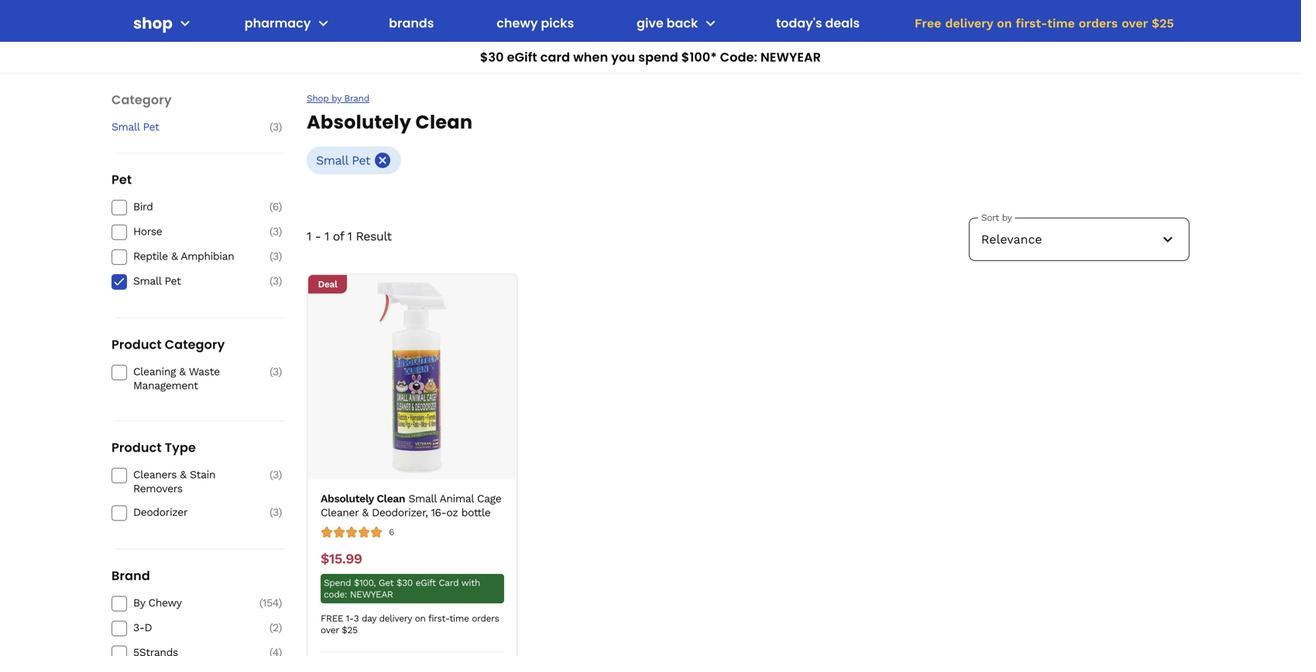 Task type: describe. For each thing, give the bounding box(es) containing it.
) for bird
[[279, 200, 282, 213]]

cleaners & stain removers
[[133, 468, 215, 495]]

amphibian
[[181, 250, 234, 263]]

( for bird
[[269, 200, 273, 213]]

1 vertical spatial category
[[165, 336, 225, 353]]

type
[[165, 439, 196, 456]]

small animal cage cleaner & deodorizer, 16-oz bottle
[[321, 492, 501, 519]]

today's deals
[[776, 14, 860, 32]]

deal
[[318, 279, 337, 290]]

0 horizontal spatial clean
[[377, 492, 405, 505]]

& for waste
[[179, 365, 186, 378]]

) for reptile & amphibian
[[279, 250, 282, 263]]

by
[[133, 596, 145, 609]]

shop
[[133, 12, 173, 34]]

menu image
[[176, 14, 194, 33]]

3-d link
[[133, 621, 243, 635]]

( 3 ) for cleaners & stain removers
[[270, 468, 282, 481]]

) for cleaners & stain removers
[[279, 468, 282, 481]]

give
[[637, 14, 664, 32]]

shop by brand link
[[307, 93, 369, 104]]

shop button
[[133, 5, 194, 42]]

card
[[541, 48, 570, 66]]

2
[[273, 621, 279, 634]]

animal
[[440, 492, 474, 505]]

16-
[[431, 506, 446, 519]]

product for product type
[[112, 439, 162, 456]]

pet for small pet link to the top
[[143, 120, 159, 133]]

cleaning & waste management link
[[133, 365, 243, 393]]

3 1 from the left
[[348, 229, 352, 244]]

shop by brand absolutely clean
[[307, 93, 473, 135]]

( 2 )
[[269, 621, 282, 634]]

day
[[362, 613, 376, 624]]

delivery inside free 1-3 day delivery on first-time orders over $25
[[379, 613, 412, 624]]

cleaning & waste management
[[133, 365, 220, 392]]

) for horse
[[279, 225, 282, 238]]

free
[[321, 613, 343, 624]]

( for small pet
[[270, 275, 273, 287]]

$100*
[[682, 48, 717, 66]]

management
[[133, 379, 198, 392]]

reptile & amphibian
[[133, 250, 234, 263]]

( 3 ) for cleaning & waste management
[[270, 365, 282, 378]]

3 inside free 1-3 day delivery on first-time orders over $25
[[354, 613, 359, 624]]

cleaner
[[321, 506, 359, 519]]

chewy inside site "banner"
[[497, 14, 538, 32]]

0 vertical spatial category
[[112, 91, 172, 108]]

today's deals link
[[770, 5, 866, 42]]

chewy picks link
[[491, 5, 580, 42]]

1 ( 3 ) from the top
[[270, 120, 282, 133]]

$30 inside spend $100, get $30 egift card with code: newyear
[[397, 578, 413, 588]]

today's
[[776, 14, 823, 32]]

with
[[461, 578, 480, 588]]

cleaning
[[133, 365, 176, 378]]

free
[[915, 16, 942, 31]]

free delivery on first-time orders over $25 button
[[910, 5, 1179, 42]]

small pet for small pet link to the top
[[112, 120, 159, 133]]

( 3 ) for reptile & amphibian
[[270, 250, 282, 263]]

orders inside button
[[1079, 16, 1118, 31]]

( 6 )
[[269, 200, 282, 213]]

spend $100, get $30 egift card with code: newyear
[[324, 578, 480, 600]]

( 3 ) for deodorizer
[[270, 506, 282, 518]]

stain
[[190, 468, 215, 481]]

( for cleaning & waste management
[[270, 365, 273, 378]]

spend
[[324, 578, 351, 588]]

1 vertical spatial 6
[[389, 527, 394, 538]]

newyear for code:
[[350, 589, 393, 600]]

small pet button
[[307, 146, 401, 174]]

( 154 )
[[259, 596, 282, 609]]

1 - 1 of 1 result
[[307, 229, 392, 244]]

spend
[[638, 48, 679, 66]]

by
[[332, 93, 341, 104]]

brands link
[[383, 5, 440, 42]]

154
[[263, 596, 279, 609]]

3 for deodorizer
[[273, 506, 279, 518]]

3 for cleaners & stain removers
[[273, 468, 279, 481]]

small pet for the bottommost small pet link
[[133, 275, 181, 287]]

& inside small animal cage cleaner & deodorizer, 16-oz bottle
[[362, 506, 369, 519]]

( for reptile & amphibian
[[270, 250, 273, 263]]

& for amphibian
[[171, 250, 178, 263]]

) for by chewy
[[279, 596, 282, 609]]

$25 inside free delivery on first-time orders over $25 button
[[1152, 16, 1174, 31]]

small inside small animal cage cleaner & deodorizer, 16-oz bottle
[[409, 492, 437, 505]]

d
[[144, 621, 152, 634]]

pharmacy
[[245, 14, 311, 32]]

by chewy
[[133, 596, 182, 609]]

small pet for the small pet button
[[316, 153, 370, 168]]

-
[[315, 229, 321, 244]]

over inside button
[[1122, 16, 1148, 31]]

$30 inside site "banner"
[[480, 48, 504, 66]]

0 vertical spatial small pet link
[[112, 120, 243, 134]]

on inside free delivery on first-time orders over $25 button
[[997, 16, 1012, 31]]

when
[[573, 48, 608, 66]]

remove element
[[374, 151, 392, 170]]

reptile
[[133, 250, 168, 263]]

deodorizer link
[[133, 505, 243, 519]]

give back
[[637, 14, 698, 32]]

of
[[333, 229, 344, 244]]

brands
[[389, 14, 434, 32]]

newyear for code:
[[761, 48, 821, 66]]

1 1 from the left
[[307, 229, 311, 244]]

3 for small pet
[[273, 275, 279, 287]]

2 1 from the left
[[325, 229, 329, 244]]



Task type: vqa. For each thing, say whether or not it's contained in the screenshot.
Cart menu icon
no



Task type: locate. For each thing, give the bounding box(es) containing it.
( for deodorizer
[[270, 506, 273, 518]]

( for horse
[[270, 225, 273, 238]]

newyear down today's
[[761, 48, 821, 66]]

0 vertical spatial brand
[[344, 93, 369, 104]]

clean inside shop by brand absolutely clean
[[416, 109, 473, 135]]

3 for cleaning & waste management
[[273, 365, 279, 378]]

1 vertical spatial clean
[[377, 492, 405, 505]]

chewy left picks
[[497, 14, 538, 32]]

brand inside shop by brand absolutely clean
[[344, 93, 369, 104]]

( for cleaners & stain removers
[[270, 468, 273, 481]]

category down shop
[[112, 91, 172, 108]]

absolutely clean small animal cage cleaner & deodorizer, 16-oz bottle image
[[316, 281, 509, 473]]

) for deodorizer
[[279, 506, 282, 518]]

5 ( 3 ) from the top
[[270, 365, 282, 378]]

6
[[273, 200, 279, 213], [389, 527, 394, 538]]

remove image
[[374, 151, 392, 170]]

0 horizontal spatial first-
[[428, 613, 450, 624]]

0 horizontal spatial brand
[[112, 567, 150, 584]]

chewy picks
[[497, 14, 574, 32]]

1 vertical spatial on
[[415, 613, 426, 624]]

small inside the small pet button
[[316, 153, 348, 168]]

code:
[[324, 589, 347, 600]]

brand right 'by'
[[344, 93, 369, 104]]

0 vertical spatial first-
[[1016, 16, 1048, 31]]

&
[[171, 250, 178, 263], [179, 365, 186, 378], [180, 468, 186, 481], [362, 506, 369, 519]]

5 ) from the top
[[279, 275, 282, 287]]

3-d
[[133, 621, 152, 634]]

2 horizontal spatial 1
[[348, 229, 352, 244]]

0 horizontal spatial on
[[415, 613, 426, 624]]

give back menu image
[[701, 14, 720, 33]]

0 vertical spatial over
[[1122, 16, 1148, 31]]

1 vertical spatial small pet
[[316, 153, 370, 168]]

1 horizontal spatial newyear
[[761, 48, 821, 66]]

pharmacy menu image
[[314, 14, 333, 33]]

( 3 ) for horse
[[270, 225, 282, 238]]

newyear inside site "banner"
[[761, 48, 821, 66]]

orders
[[1079, 16, 1118, 31], [472, 613, 499, 624]]

cleaners
[[133, 468, 177, 481]]

time
[[1048, 16, 1075, 31], [450, 613, 469, 624]]

$30 egift card when you spend $100* code: newyear
[[480, 48, 821, 66]]

0 vertical spatial small pet
[[112, 120, 159, 133]]

absolutely up cleaner
[[321, 492, 374, 505]]

you
[[611, 48, 635, 66]]

get
[[379, 578, 394, 588]]

on
[[997, 16, 1012, 31], [415, 613, 426, 624]]

horse link
[[133, 225, 243, 239]]

product for product category
[[112, 336, 162, 353]]

1 horizontal spatial delivery
[[945, 16, 993, 31]]

8 ) from the top
[[279, 506, 282, 518]]

7 ) from the top
[[279, 468, 282, 481]]

0 vertical spatial $30
[[480, 48, 504, 66]]

1 vertical spatial small pet link
[[133, 274, 243, 288]]

& inside cleaning & waste management
[[179, 365, 186, 378]]

cleaners & stain removers link
[[133, 468, 243, 496]]

over
[[1122, 16, 1148, 31], [321, 625, 339, 636]]

1 horizontal spatial time
[[1048, 16, 1075, 31]]

absolutely inside shop by brand absolutely clean
[[307, 109, 411, 135]]

6 ( 3 ) from the top
[[270, 468, 282, 481]]

1 vertical spatial $25
[[342, 625, 358, 636]]

0 horizontal spatial chewy
[[148, 596, 182, 609]]

time inside button
[[1048, 16, 1075, 31]]

1 right -
[[325, 229, 329, 244]]

deals
[[825, 14, 860, 32]]

1 horizontal spatial 1
[[325, 229, 329, 244]]

pet for the bottommost small pet link
[[165, 275, 181, 287]]

picks
[[541, 14, 574, 32]]

1 horizontal spatial egift
[[507, 48, 537, 66]]

4 ) from the top
[[279, 250, 282, 263]]

1 vertical spatial egift
[[416, 578, 436, 588]]

oz
[[446, 506, 458, 519]]

clean
[[416, 109, 473, 135], [377, 492, 405, 505]]

delivery right day
[[379, 613, 412, 624]]

$25
[[1152, 16, 1174, 31], [342, 625, 358, 636]]

0 horizontal spatial over
[[321, 625, 339, 636]]

1 vertical spatial over
[[321, 625, 339, 636]]

0 horizontal spatial $25
[[342, 625, 358, 636]]

egift
[[507, 48, 537, 66], [416, 578, 436, 588]]

1 vertical spatial product
[[112, 439, 162, 456]]

0 vertical spatial egift
[[507, 48, 537, 66]]

pet for the small pet button
[[352, 153, 370, 168]]

0 horizontal spatial time
[[450, 613, 469, 624]]

0 vertical spatial product
[[112, 336, 162, 353]]

) for cleaning & waste management
[[279, 365, 282, 378]]

bird link
[[133, 200, 243, 214]]

give back link
[[631, 5, 698, 42]]

4 ( 3 ) from the top
[[270, 275, 282, 287]]

time inside free 1-3 day delivery on first-time orders over $25
[[450, 613, 469, 624]]

card
[[439, 578, 459, 588]]

site banner
[[0, 0, 1301, 74]]

0 horizontal spatial delivery
[[379, 613, 412, 624]]

absolutely down "shop by brand" link
[[307, 109, 411, 135]]

0 vertical spatial $25
[[1152, 16, 1174, 31]]

on right free
[[997, 16, 1012, 31]]

brand up by
[[112, 567, 150, 584]]

0 vertical spatial absolutely
[[307, 109, 411, 135]]

2 vertical spatial small pet
[[133, 275, 181, 287]]

result
[[356, 229, 392, 244]]

category
[[112, 91, 172, 108], [165, 336, 225, 353]]

by chewy link
[[133, 596, 243, 610]]

0 vertical spatial clean
[[416, 109, 473, 135]]

1 horizontal spatial first-
[[1016, 16, 1048, 31]]

3 for reptile & amphibian
[[273, 250, 279, 263]]

newyear
[[761, 48, 821, 66], [350, 589, 393, 600]]

deodorizer
[[133, 506, 188, 518]]

0 vertical spatial newyear
[[761, 48, 821, 66]]

& right the reptile in the top left of the page
[[171, 250, 178, 263]]

1 vertical spatial absolutely
[[321, 492, 374, 505]]

3-
[[133, 621, 144, 634]]

delivery inside button
[[945, 16, 993, 31]]

product category
[[112, 336, 225, 353]]

egift inside site "banner"
[[507, 48, 537, 66]]

$100,
[[354, 578, 376, 588]]

0 vertical spatial chewy
[[497, 14, 538, 32]]

1
[[307, 229, 311, 244], [325, 229, 329, 244], [348, 229, 352, 244]]

small
[[112, 120, 140, 133], [316, 153, 348, 168], [133, 275, 161, 287], [409, 492, 437, 505]]

1 horizontal spatial orders
[[1079, 16, 1118, 31]]

small pet
[[112, 120, 159, 133], [316, 153, 370, 168], [133, 275, 181, 287]]

delivery
[[945, 16, 993, 31], [379, 613, 412, 624]]

1 vertical spatial chewy
[[148, 596, 182, 609]]

product up the cleaning
[[112, 336, 162, 353]]

1 vertical spatial first-
[[428, 613, 450, 624]]

absolutely
[[307, 109, 411, 135], [321, 492, 374, 505]]

category up waste
[[165, 336, 225, 353]]

1 vertical spatial time
[[450, 613, 469, 624]]

1 horizontal spatial on
[[997, 16, 1012, 31]]

on down spend $100, get $30 egift card with code: newyear
[[415, 613, 426, 624]]

over inside free 1-3 day delivery on first-time orders over $25
[[321, 625, 339, 636]]

( for by chewy
[[259, 596, 263, 609]]

0 horizontal spatial 6
[[273, 200, 279, 213]]

6 ) from the top
[[279, 365, 282, 378]]

7 ( 3 ) from the top
[[270, 506, 282, 518]]

$30 down chewy picks link
[[480, 48, 504, 66]]

pet inside button
[[352, 153, 370, 168]]

0 horizontal spatial egift
[[416, 578, 436, 588]]

) for small pet
[[279, 275, 282, 287]]

1 left -
[[307, 229, 311, 244]]

$15.99
[[321, 551, 362, 567]]

orders inside free 1-3 day delivery on first-time orders over $25
[[472, 613, 499, 624]]

9 ) from the top
[[279, 596, 282, 609]]

1 horizontal spatial clean
[[416, 109, 473, 135]]

back
[[667, 14, 698, 32]]

0 vertical spatial time
[[1048, 16, 1075, 31]]

1 horizontal spatial over
[[1122, 16, 1148, 31]]

$25 inside free 1-3 day delivery on first-time orders over $25
[[342, 625, 358, 636]]

& for stain
[[180, 468, 186, 481]]

brand
[[344, 93, 369, 104], [112, 567, 150, 584]]

1 vertical spatial delivery
[[379, 613, 412, 624]]

first- inside button
[[1016, 16, 1048, 31]]

1 vertical spatial orders
[[472, 613, 499, 624]]

1 horizontal spatial $30
[[480, 48, 504, 66]]

small pet inside button
[[316, 153, 370, 168]]

( for 3-d
[[269, 621, 273, 634]]

1 horizontal spatial chewy
[[497, 14, 538, 32]]

chewy right by
[[148, 596, 182, 609]]

0 horizontal spatial orders
[[472, 613, 499, 624]]

10 ) from the top
[[279, 621, 282, 634]]

deodorizer,
[[372, 506, 428, 519]]

product up cleaners
[[112, 439, 162, 456]]

delivery right free
[[945, 16, 993, 31]]

first-
[[1016, 16, 1048, 31], [428, 613, 450, 624]]

product type
[[112, 439, 196, 456]]

& left stain
[[180, 468, 186, 481]]

product
[[112, 336, 162, 353], [112, 439, 162, 456]]

& inside the cleaners & stain removers
[[180, 468, 186, 481]]

2 ( 3 ) from the top
[[270, 225, 282, 238]]

egift inside spend $100, get $30 egift card with code: newyear
[[416, 578, 436, 588]]

1 product from the top
[[112, 336, 162, 353]]

( 3 ) for small pet
[[270, 275, 282, 287]]

on inside free 1-3 day delivery on first-time orders over $25
[[415, 613, 426, 624]]

code:
[[720, 48, 758, 66]]

waste
[[189, 365, 220, 378]]

first- inside free 1-3 day delivery on first-time orders over $25
[[428, 613, 450, 624]]

$30
[[480, 48, 504, 66], [397, 578, 413, 588]]

& left waste
[[179, 365, 186, 378]]

0 vertical spatial on
[[997, 16, 1012, 31]]

(
[[270, 120, 273, 133], [269, 200, 273, 213], [270, 225, 273, 238], [270, 250, 273, 263], [270, 275, 273, 287], [270, 365, 273, 378], [270, 468, 273, 481], [270, 506, 273, 518], [259, 596, 263, 609], [269, 621, 273, 634]]

0 horizontal spatial 1
[[307, 229, 311, 244]]

1 vertical spatial newyear
[[350, 589, 393, 600]]

2 ) from the top
[[279, 200, 282, 213]]

1 right of
[[348, 229, 352, 244]]

3 ) from the top
[[279, 225, 282, 238]]

bird
[[133, 200, 153, 213]]

newyear down $100,
[[350, 589, 393, 600]]

newyear inside spend $100, get $30 egift card with code: newyear
[[350, 589, 393, 600]]

2 product from the top
[[112, 439, 162, 456]]

cage
[[477, 492, 501, 505]]

0 vertical spatial 6
[[273, 200, 279, 213]]

( 3 )
[[270, 120, 282, 133], [270, 225, 282, 238], [270, 250, 282, 263], [270, 275, 282, 287], [270, 365, 282, 378], [270, 468, 282, 481], [270, 506, 282, 518]]

pharmacy link
[[238, 5, 311, 42]]

& down absolutely clean
[[362, 506, 369, 519]]

3 ( 3 ) from the top
[[270, 250, 282, 263]]

free 1-3 day delivery on first-time orders over $25
[[321, 613, 499, 636]]

1 horizontal spatial 6
[[389, 527, 394, 538]]

0 horizontal spatial $30
[[397, 578, 413, 588]]

1 vertical spatial $30
[[397, 578, 413, 588]]

removers
[[133, 482, 183, 495]]

0 horizontal spatial newyear
[[350, 589, 393, 600]]

shop
[[307, 93, 329, 104]]

1 horizontal spatial brand
[[344, 93, 369, 104]]

$15.99 text field
[[321, 551, 362, 568]]

bottle
[[461, 506, 491, 519]]

chewy
[[497, 14, 538, 32], [148, 596, 182, 609]]

pet
[[143, 120, 159, 133], [352, 153, 370, 168], [112, 171, 132, 188], [165, 275, 181, 287]]

1-
[[346, 613, 354, 624]]

absolutely clean
[[321, 492, 405, 505]]

0 vertical spatial orders
[[1079, 16, 1118, 31]]

1 horizontal spatial $25
[[1152, 16, 1174, 31]]

) for 3-d
[[279, 621, 282, 634]]

reptile & amphibian link
[[133, 249, 243, 263]]

horse
[[133, 225, 162, 238]]

1 vertical spatial brand
[[112, 567, 150, 584]]

$30 right the get
[[397, 578, 413, 588]]

0 vertical spatial delivery
[[945, 16, 993, 31]]

free delivery on first-time orders over $25
[[915, 16, 1174, 31]]

3 for horse
[[273, 225, 279, 238]]

1 ) from the top
[[279, 120, 282, 133]]



